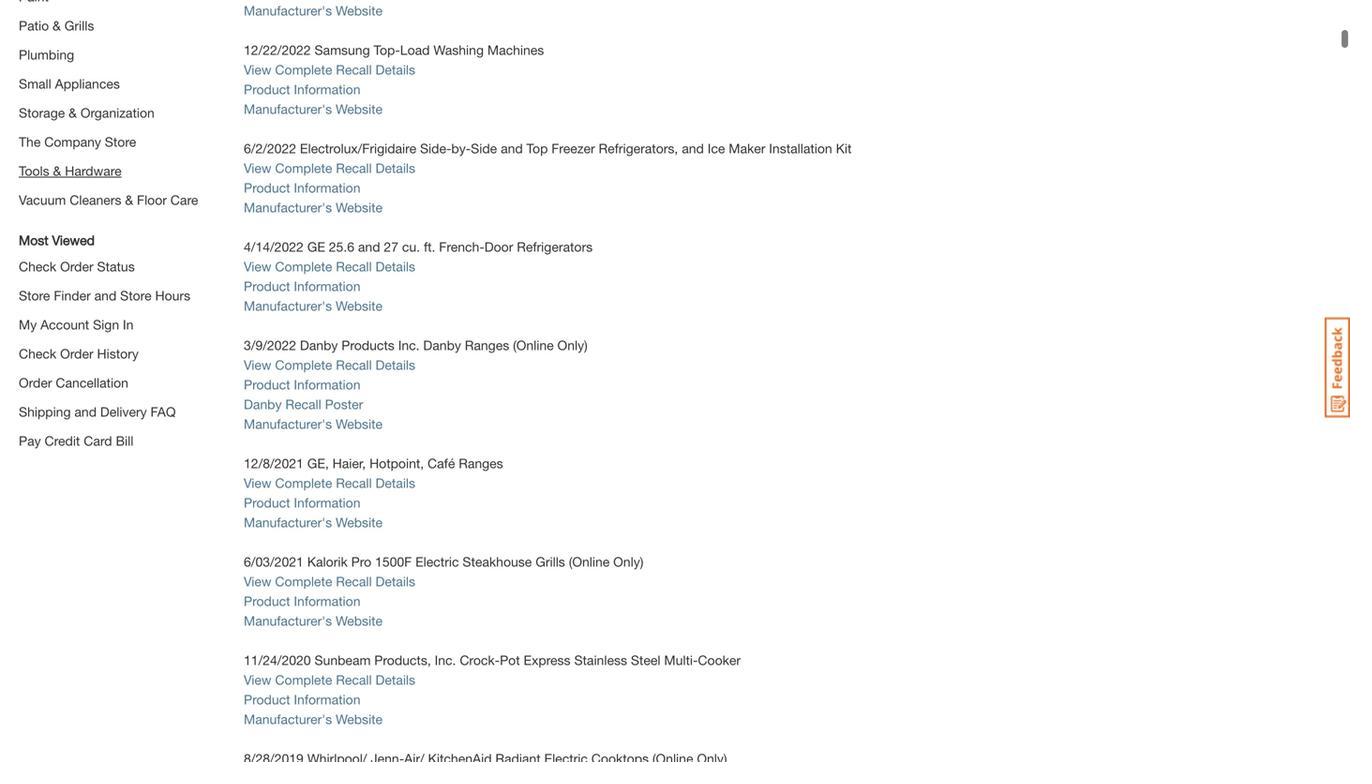 Task type: vqa. For each thing, say whether or not it's contained in the screenshot.
the DIY button
no



Task type: describe. For each thing, give the bounding box(es) containing it.
3 product information link from the top
[[244, 278, 360, 294]]

electrolux/frigidaire
[[300, 141, 416, 156]]

danby recall poster link
[[244, 396, 363, 412]]

& for patio
[[53, 18, 61, 33]]

manufacturer's inside 3/9/2022 danby products inc. danby ranges (online only) view complete recall details product information danby recall poster manufacturer's website
[[244, 416, 332, 432]]

information inside 11/24/2020 sunbeam products, inc. crock-pot express stainless steel multi-cooker view complete recall details product information manufacturer's website
[[294, 692, 360, 707]]

recall inside 4/14/2022 ge 25.6 and 27 cu. ft. french-door refrigerators view complete recall details product information manufacturer's website
[[336, 259, 372, 274]]

express
[[524, 652, 571, 668]]

french-
[[439, 239, 485, 254]]

storage & organization link
[[19, 105, 154, 120]]

and inside 4/14/2022 ge 25.6 and 27 cu. ft. french-door refrigerators view complete recall details product information manufacturer's website
[[358, 239, 380, 254]]

order cancellation
[[19, 375, 128, 390]]

credit
[[45, 433, 80, 449]]

my
[[19, 317, 37, 332]]

feedback link image
[[1325, 317, 1350, 418]]

5 manufacturer's website link from the top
[[244, 416, 383, 432]]

8 manufacturer's website link from the top
[[244, 711, 383, 727]]

details inside 4/14/2022 ge 25.6 and 27 cu. ft. french-door refrigerators view complete recall details product information manufacturer's website
[[375, 259, 415, 274]]

check order status
[[19, 259, 135, 274]]

product inside '12/8/2021 ge, haier, hotpoint, café ranges view complete recall details product information manufacturer's website'
[[244, 495, 290, 510]]

hours
[[155, 288, 190, 303]]

café
[[428, 456, 455, 471]]

kit
[[836, 141, 852, 156]]

tools & hardware link
[[19, 163, 122, 179]]

steakhouse
[[463, 554, 532, 569]]

6 view complete recall details link from the top
[[244, 574, 415, 589]]

3 view complete recall details link from the top
[[244, 259, 415, 274]]

the company store link
[[19, 134, 136, 150]]

order for status
[[60, 259, 93, 274]]

check for check order history
[[19, 346, 56, 361]]

4 manufacturer's website link from the top
[[244, 298, 383, 314]]

12/22/2022
[[244, 42, 311, 58]]

only) inside 3/9/2022 danby products inc. danby ranges (online only) view complete recall details product information danby recall poster manufacturer's website
[[557, 337, 588, 353]]

side
[[471, 141, 497, 156]]

storage & organization
[[19, 105, 154, 120]]

grills inside 6/03/2021 kalorik pro 1500f electric steakhouse grills (online only) view complete recall details product information manufacturer's website
[[536, 554, 565, 569]]

7 view complete recall details link from the top
[[244, 672, 415, 688]]

manufacturer's website
[[244, 3, 383, 18]]

sunbeam
[[315, 652, 371, 668]]

1 horizontal spatial danby
[[300, 337, 338, 353]]

complete inside 6/03/2021 kalorik pro 1500f electric steakhouse grills (online only) view complete recall details product information manufacturer's website
[[275, 574, 332, 589]]

samsung
[[315, 42, 370, 58]]

and up the sign
[[94, 288, 116, 303]]

storage
[[19, 105, 65, 120]]

recall down products
[[336, 357, 372, 373]]

6/03/2021
[[244, 554, 304, 569]]

recall inside 12/22/2022 samsung top-load washing machines view complete recall details product information manufacturer's website
[[336, 62, 372, 77]]

& for storage
[[69, 105, 77, 120]]

haier,
[[333, 456, 366, 471]]

by-
[[451, 141, 471, 156]]

5 product information link from the top
[[244, 495, 360, 510]]

4 product information link from the top
[[244, 377, 360, 392]]

check order history
[[19, 346, 139, 361]]

2 product information link from the top
[[244, 180, 360, 195]]

pay credit card bill link
[[19, 433, 133, 449]]

website inside 6/03/2021 kalorik pro 1500f electric steakhouse grills (online only) view complete recall details product information manufacturer's website
[[336, 613, 383, 629]]

information inside 4/14/2022 ge 25.6 and 27 cu. ft. french-door refrigerators view complete recall details product information manufacturer's website
[[294, 278, 360, 294]]

view inside 3/9/2022 danby products inc. danby ranges (online only) view complete recall details product information danby recall poster manufacturer's website
[[244, 357, 271, 373]]

order cancellation link
[[19, 375, 128, 390]]

2 horizontal spatial danby
[[423, 337, 461, 353]]

11/24/2020 sunbeam products, inc. crock-pot express stainless steel multi-cooker view complete recall details product information manufacturer's website
[[244, 652, 741, 727]]

complete inside '12/8/2021 ge, haier, hotpoint, café ranges view complete recall details product information manufacturer's website'
[[275, 475, 332, 491]]

4/14/2022 ge 25.6 and 27 cu. ft. french-door refrigerators view complete recall details product information manufacturer's website
[[244, 239, 593, 314]]

25.6
[[329, 239, 354, 254]]

and left top
[[501, 141, 523, 156]]

pay credit card bill
[[19, 433, 133, 449]]

only) inside 6/03/2021 kalorik pro 1500f electric steakhouse grills (online only) view complete recall details product information manufacturer's website
[[613, 554, 643, 569]]

12/22/2022 samsung top-load washing machines view complete recall details product information manufacturer's website
[[244, 42, 544, 117]]

store finder and store hours
[[19, 288, 190, 303]]

product inside 12/22/2022 samsung top-load washing machines view complete recall details product information manufacturer's website
[[244, 81, 290, 97]]

load
[[400, 42, 430, 58]]

order for history
[[60, 346, 93, 361]]

company
[[44, 134, 101, 150]]

website inside 4/14/2022 ge 25.6 and 27 cu. ft. french-door refrigerators view complete recall details product information manufacturer's website
[[336, 298, 383, 314]]

in
[[123, 317, 134, 332]]

faq
[[151, 404, 176, 420]]

manufacturer's inside '12/8/2021 ge, haier, hotpoint, café ranges view complete recall details product information manufacturer's website'
[[244, 515, 332, 530]]

details inside 12/22/2022 samsung top-load washing machines view complete recall details product information manufacturer's website
[[375, 62, 415, 77]]

manufacturer's inside 12/22/2022 samsung top-load washing machines view complete recall details product information manufacturer's website
[[244, 101, 332, 117]]

product inside 4/14/2022 ge 25.6 and 27 cu. ft. french-door refrigerators view complete recall details product information manufacturer's website
[[244, 278, 290, 294]]

complete inside 4/14/2022 ge 25.6 and 27 cu. ft. french-door refrigerators view complete recall details product information manufacturer's website
[[275, 259, 332, 274]]

appliances
[[55, 76, 120, 91]]

ice
[[708, 141, 725, 156]]

manufacturer's inside 6/03/2021 kalorik pro 1500f electric steakhouse grills (online only) view complete recall details product information manufacturer's website
[[244, 613, 332, 629]]

steel
[[631, 652, 660, 668]]

sign
[[93, 317, 119, 332]]

finder
[[54, 288, 91, 303]]

1 product information link from the top
[[244, 81, 360, 97]]

refrigerators,
[[599, 141, 678, 156]]

website inside 12/22/2022 samsung top-load washing machines view complete recall details product information manufacturer's website
[[336, 101, 383, 117]]

plumbing
[[19, 47, 74, 62]]

electric
[[415, 554, 459, 569]]

1 manufacturer's website link from the top
[[244, 3, 383, 18]]

manufacturer's inside 11/24/2020 sunbeam products, inc. crock-pot express stainless steel multi-cooker view complete recall details product information manufacturer's website
[[244, 711, 332, 727]]

complete inside 3/9/2022 danby products inc. danby ranges (online only) view complete recall details product information danby recall poster manufacturer's website
[[275, 357, 332, 373]]

recall inside 11/24/2020 sunbeam products, inc. crock-pot express stainless steel multi-cooker view complete recall details product information manufacturer's website
[[336, 672, 372, 688]]

details inside 6/2/2022 electrolux/frigidaire side-by-side and top freezer refrigerators, and ice maker installation kit view complete recall details product information manufacturer's website
[[375, 160, 415, 176]]

check order status link
[[19, 259, 135, 274]]

27
[[384, 239, 398, 254]]

shipping and delivery faq
[[19, 404, 176, 420]]

store up my
[[19, 288, 50, 303]]

kalorik
[[307, 554, 348, 569]]

information inside 12/22/2022 samsung top-load washing machines view complete recall details product information manufacturer's website
[[294, 81, 360, 97]]

recall left poster
[[285, 396, 321, 412]]

organization
[[80, 105, 154, 120]]

complete inside 6/2/2022 electrolux/frigidaire side-by-side and top freezer refrigerators, and ice maker installation kit view complete recall details product information manufacturer's website
[[275, 160, 332, 176]]

6 product information link from the top
[[244, 593, 360, 609]]

freezer
[[552, 141, 595, 156]]

inc. for danby
[[398, 337, 420, 353]]

product inside 11/24/2020 sunbeam products, inc. crock-pot express stainless steel multi-cooker view complete recall details product information manufacturer's website
[[244, 692, 290, 707]]

delivery
[[100, 404, 147, 420]]

3 manufacturer's website link from the top
[[244, 200, 383, 215]]

3/9/2022 danby products inc. danby ranges (online only) view complete recall details product information danby recall poster manufacturer's website
[[244, 337, 588, 432]]

shipping and delivery faq link
[[19, 404, 176, 420]]

view inside 4/14/2022 ge 25.6 and 27 cu. ft. french-door refrigerators view complete recall details product information manufacturer's website
[[244, 259, 271, 274]]

0 horizontal spatial danby
[[244, 396, 282, 412]]

patio & grills
[[19, 18, 94, 33]]

6/03/2021 kalorik pro 1500f electric steakhouse grills (online only) view complete recall details product information manufacturer's website
[[244, 554, 643, 629]]

shipping
[[19, 404, 71, 420]]

maker
[[729, 141, 765, 156]]

status
[[97, 259, 135, 274]]



Task type: locate. For each thing, give the bounding box(es) containing it.
small appliances
[[19, 76, 120, 91]]

details down 'top-'
[[375, 62, 415, 77]]

2 view from the top
[[244, 160, 271, 176]]

ranges inside 3/9/2022 danby products inc. danby ranges (online only) view complete recall details product information danby recall poster manufacturer's website
[[465, 337, 509, 353]]

inc. inside 11/24/2020 sunbeam products, inc. crock-pot express stainless steel multi-cooker view complete recall details product information manufacturer's website
[[435, 652, 456, 668]]

machines
[[487, 42, 544, 58]]

4 view complete recall details link from the top
[[244, 357, 415, 373]]

information inside '12/8/2021 ge, haier, hotpoint, café ranges view complete recall details product information manufacturer's website'
[[294, 495, 360, 510]]

complete down 3/9/2022
[[275, 357, 332, 373]]

recall down the pro
[[336, 574, 372, 589]]

website inside 6/2/2022 electrolux/frigidaire side-by-side and top freezer refrigerators, and ice maker installation kit view complete recall details product information manufacturer's website
[[336, 200, 383, 215]]

0 vertical spatial check
[[19, 259, 56, 274]]

view down 12/22/2022
[[244, 62, 271, 77]]

multi-
[[664, 652, 698, 668]]

information inside 6/03/2021 kalorik pro 1500f electric steakhouse grills (online only) view complete recall details product information manufacturer's website
[[294, 593, 360, 609]]

6 website from the top
[[336, 515, 383, 530]]

order
[[60, 259, 93, 274], [60, 346, 93, 361], [19, 375, 52, 390]]

tools
[[19, 163, 49, 179]]

details inside 3/9/2022 danby products inc. danby ranges (online only) view complete recall details product information danby recall poster manufacturer's website
[[375, 357, 415, 373]]

order down my account sign in link
[[60, 346, 93, 361]]

5 manufacturer's from the top
[[244, 416, 332, 432]]

7 details from the top
[[375, 672, 415, 688]]

2 vertical spatial order
[[19, 375, 52, 390]]

account
[[40, 317, 89, 332]]

recall down haier,
[[336, 475, 372, 491]]

viewed
[[52, 233, 95, 248]]

only)
[[557, 337, 588, 353], [613, 554, 643, 569]]

danby down 4/14/2022 ge 25.6 and 27 cu. ft. french-door refrigerators view complete recall details product information manufacturer's website
[[423, 337, 461, 353]]

and
[[501, 141, 523, 156], [682, 141, 704, 156], [358, 239, 380, 254], [94, 288, 116, 303], [74, 404, 97, 420]]

2 view complete recall details link from the top
[[244, 160, 415, 176]]

(online inside 6/03/2021 kalorik pro 1500f electric steakhouse grills (online only) view complete recall details product information manufacturer's website
[[569, 554, 610, 569]]

top-
[[374, 42, 400, 58]]

check down my
[[19, 346, 56, 361]]

and left 27
[[358, 239, 380, 254]]

& right patio
[[53, 18, 61, 33]]

1 complete from the top
[[275, 62, 332, 77]]

3 view from the top
[[244, 259, 271, 274]]

danby
[[300, 337, 338, 353], [423, 337, 461, 353], [244, 396, 282, 412]]

& left floor
[[125, 192, 133, 208]]

manufacturer's
[[244, 3, 332, 18], [244, 101, 332, 117], [244, 200, 332, 215], [244, 298, 332, 314], [244, 416, 332, 432], [244, 515, 332, 530], [244, 613, 332, 629], [244, 711, 332, 727]]

recall down 25.6
[[336, 259, 372, 274]]

7 manufacturer's website link from the top
[[244, 613, 383, 629]]

view inside 12/22/2022 samsung top-load washing machines view complete recall details product information manufacturer's website
[[244, 62, 271, 77]]

information down ge
[[294, 278, 360, 294]]

manufacturer's down 11/24/2020
[[244, 711, 332, 727]]

product inside 3/9/2022 danby products inc. danby ranges (online only) view complete recall details product information danby recall poster manufacturer's website
[[244, 377, 290, 392]]

floor
[[137, 192, 167, 208]]

1 horizontal spatial inc.
[[435, 652, 456, 668]]

view complete recall details link
[[244, 62, 415, 77], [244, 160, 415, 176], [244, 259, 415, 274], [244, 357, 415, 373], [244, 475, 415, 491], [244, 574, 415, 589], [244, 672, 415, 688]]

manufacturer's up 6/2/2022
[[244, 101, 332, 117]]

7 product from the top
[[244, 692, 290, 707]]

1 vertical spatial check
[[19, 346, 56, 361]]

manufacturer's up 12/22/2022
[[244, 3, 332, 18]]

product down 6/2/2022
[[244, 180, 290, 195]]

details down 1500f
[[375, 574, 415, 589]]

plumbing link
[[19, 47, 74, 62]]

complete inside 11/24/2020 sunbeam products, inc. crock-pot express stainless steel multi-cooker view complete recall details product information manufacturer's website
[[275, 672, 332, 688]]

manufacturer's website link up 3/9/2022
[[244, 298, 383, 314]]

manufacturer's inside 4/14/2022 ge 25.6 and 27 cu. ft. french-door refrigerators view complete recall details product information manufacturer's website
[[244, 298, 332, 314]]

patio
[[19, 18, 49, 33]]

store up the 'in'
[[120, 288, 151, 303]]

danby down 3/9/2022
[[244, 396, 282, 412]]

product information link down ge
[[244, 278, 360, 294]]

1 view complete recall details link from the top
[[244, 62, 415, 77]]

website down sunbeam
[[336, 711, 383, 727]]

0 vertical spatial inc.
[[398, 337, 420, 353]]

website inside 3/9/2022 danby products inc. danby ranges (online only) view complete recall details product information danby recall poster manufacturer's website
[[336, 416, 383, 432]]

ge,
[[307, 456, 329, 471]]

product inside 6/2/2022 electrolux/frigidaire side-by-side and top freezer refrigerators, and ice maker installation kit view complete recall details product information manufacturer's website
[[244, 180, 290, 195]]

6 view from the top
[[244, 574, 271, 589]]

website up 25.6
[[336, 200, 383, 215]]

complete down ge,
[[275, 475, 332, 491]]

inc. inside 3/9/2022 danby products inc. danby ranges (online only) view complete recall details product information danby recall poster manufacturer's website
[[398, 337, 420, 353]]

ge
[[307, 239, 325, 254]]

5 product from the top
[[244, 495, 290, 510]]

5 complete from the top
[[275, 475, 332, 491]]

1 vertical spatial grills
[[536, 554, 565, 569]]

0 horizontal spatial inc.
[[398, 337, 420, 353]]

recall inside 6/2/2022 electrolux/frigidaire side-by-side and top freezer refrigerators, and ice maker installation kit view complete recall details product information manufacturer's website
[[336, 160, 372, 176]]

1500f
[[375, 554, 412, 569]]

top
[[526, 141, 548, 156]]

manufacturer's down danby recall poster link at the left bottom
[[244, 416, 332, 432]]

product information link down 6/2/2022
[[244, 180, 360, 195]]

3 information from the top
[[294, 278, 360, 294]]

my account sign in link
[[19, 317, 134, 332]]

information down ge,
[[294, 495, 360, 510]]

1 horizontal spatial grills
[[536, 554, 565, 569]]

product down 4/14/2022
[[244, 278, 290, 294]]

product information link down ge,
[[244, 495, 360, 510]]

grills right steakhouse
[[536, 554, 565, 569]]

view complete recall details link down 25.6
[[244, 259, 415, 274]]

manufacturer's up 11/24/2020
[[244, 613, 332, 629]]

view down 6/03/2021
[[244, 574, 271, 589]]

1 vertical spatial inc.
[[435, 652, 456, 668]]

vacuum cleaners & floor care
[[19, 192, 198, 208]]

2 complete from the top
[[275, 160, 332, 176]]

details down products
[[375, 357, 415, 373]]

recall
[[336, 62, 372, 77], [336, 160, 372, 176], [336, 259, 372, 274], [336, 357, 372, 373], [285, 396, 321, 412], [336, 475, 372, 491], [336, 574, 372, 589], [336, 672, 372, 688]]

8 manufacturer's from the top
[[244, 711, 332, 727]]

and left ice
[[682, 141, 704, 156]]

6 information from the top
[[294, 593, 360, 609]]

website up sunbeam
[[336, 613, 383, 629]]

information down electrolux/frigidaire
[[294, 180, 360, 195]]

2 details from the top
[[375, 160, 415, 176]]

my account sign in
[[19, 317, 134, 332]]

view down 4/14/2022
[[244, 259, 271, 274]]

pay
[[19, 433, 41, 449]]

(online inside 3/9/2022 danby products inc. danby ranges (online only) view complete recall details product information danby recall poster manufacturer's website
[[513, 337, 554, 353]]

the
[[19, 134, 41, 150]]

manufacturer's up 4/14/2022
[[244, 200, 332, 215]]

check for check order status
[[19, 259, 56, 274]]

1 manufacturer's from the top
[[244, 3, 332, 18]]

poster
[[325, 396, 363, 412]]

manufacturer's website link up samsung
[[244, 3, 383, 18]]

information down sunbeam
[[294, 692, 360, 707]]

7 manufacturer's from the top
[[244, 613, 332, 629]]

1 check from the top
[[19, 259, 56, 274]]

6 manufacturer's from the top
[[244, 515, 332, 530]]

store
[[105, 134, 136, 150], [19, 288, 50, 303], [120, 288, 151, 303]]

recall down electrolux/frigidaire
[[336, 160, 372, 176]]

products
[[342, 337, 395, 353]]

manufacturer's website link up sunbeam
[[244, 613, 383, 629]]

store finder and store hours link
[[19, 288, 190, 303]]

view
[[244, 62, 271, 77], [244, 160, 271, 176], [244, 259, 271, 274], [244, 357, 271, 373], [244, 475, 271, 491], [244, 574, 271, 589], [244, 672, 271, 688]]

product down 12/8/2021
[[244, 495, 290, 510]]

complete down 6/2/2022
[[275, 160, 332, 176]]

check order history link
[[19, 346, 139, 361]]

details
[[375, 62, 415, 77], [375, 160, 415, 176], [375, 259, 415, 274], [375, 357, 415, 373], [375, 475, 415, 491], [375, 574, 415, 589], [375, 672, 415, 688]]

0 vertical spatial (online
[[513, 337, 554, 353]]

ranges for danby
[[465, 337, 509, 353]]

product down 11/24/2020
[[244, 692, 290, 707]]

0 horizontal spatial grills
[[64, 18, 94, 33]]

most viewed
[[19, 233, 95, 248]]

care
[[170, 192, 198, 208]]

5 view from the top
[[244, 475, 271, 491]]

patio & grills link
[[19, 18, 94, 33]]

6/2/2022 electrolux/frigidaire side-by-side and top freezer refrigerators, and ice maker installation kit view complete recall details product information manufacturer's website
[[244, 141, 852, 215]]

product information link down kalorik
[[244, 593, 360, 609]]

details inside 11/24/2020 sunbeam products, inc. crock-pot express stainless steel multi-cooker view complete recall details product information manufacturer's website
[[375, 672, 415, 688]]

small
[[19, 76, 51, 91]]

& for tools
[[53, 163, 61, 179]]

4 details from the top
[[375, 357, 415, 373]]

details down 27
[[375, 259, 415, 274]]

12/8/2021
[[244, 456, 304, 471]]

manufacturer's website link down danby recall poster link at the left bottom
[[244, 416, 383, 432]]

7 product information link from the top
[[244, 692, 360, 707]]

danby right 3/9/2022
[[300, 337, 338, 353]]

1 website from the top
[[336, 3, 383, 18]]

order up shipping
[[19, 375, 52, 390]]

cancellation
[[56, 375, 128, 390]]

1 view from the top
[[244, 62, 271, 77]]

website up samsung
[[336, 3, 383, 18]]

manufacturer's up 3/9/2022
[[244, 298, 332, 314]]

3/9/2022
[[244, 337, 296, 353]]

manufacturer's website link up ge
[[244, 200, 383, 215]]

view down 11/24/2020
[[244, 672, 271, 688]]

2 information from the top
[[294, 180, 360, 195]]

complete down kalorik
[[275, 574, 332, 589]]

washing
[[433, 42, 484, 58]]

1 product from the top
[[244, 81, 290, 97]]

recall down samsung
[[336, 62, 372, 77]]

1 horizontal spatial only)
[[613, 554, 643, 569]]

3 website from the top
[[336, 200, 383, 215]]

website up electrolux/frigidaire
[[336, 101, 383, 117]]

information
[[294, 81, 360, 97], [294, 180, 360, 195], [294, 278, 360, 294], [294, 377, 360, 392], [294, 495, 360, 510], [294, 593, 360, 609], [294, 692, 360, 707]]

complete down 12/22/2022
[[275, 62, 332, 77]]

information inside 6/2/2022 electrolux/frigidaire side-by-side and top freezer refrigerators, and ice maker installation kit view complete recall details product information manufacturer's website
[[294, 180, 360, 195]]

information up poster
[[294, 377, 360, 392]]

1 vertical spatial ranges
[[459, 456, 503, 471]]

check down most
[[19, 259, 56, 274]]

information down samsung
[[294, 81, 360, 97]]

3 manufacturer's from the top
[[244, 200, 332, 215]]

& right tools on the left top of page
[[53, 163, 61, 179]]

manufacturer's inside 6/2/2022 electrolux/frigidaire side-by-side and top freezer refrigerators, and ice maker installation kit view complete recall details product information manufacturer's website
[[244, 200, 332, 215]]

0 horizontal spatial only)
[[557, 337, 588, 353]]

0 vertical spatial order
[[60, 259, 93, 274]]

manufacturer's website link
[[244, 3, 383, 18], [244, 101, 383, 117], [244, 200, 383, 215], [244, 298, 383, 314], [244, 416, 383, 432], [244, 515, 383, 530], [244, 613, 383, 629], [244, 711, 383, 727]]

manufacturer's website link up kalorik
[[244, 515, 383, 530]]

view inside '12/8/2021 ge, haier, hotpoint, café ranges view complete recall details product information manufacturer's website'
[[244, 475, 271, 491]]

11/24/2020
[[244, 652, 311, 668]]

store down organization
[[105, 134, 136, 150]]

website down poster
[[336, 416, 383, 432]]

6 details from the top
[[375, 574, 415, 589]]

inc. for crock-
[[435, 652, 456, 668]]

4 product from the top
[[244, 377, 290, 392]]

information down kalorik
[[294, 593, 360, 609]]

5 website from the top
[[336, 416, 383, 432]]

information inside 3/9/2022 danby products inc. danby ranges (online only) view complete recall details product information danby recall poster manufacturer's website
[[294, 377, 360, 392]]

grills up plumbing link
[[64, 18, 94, 33]]

3 product from the top
[[244, 278, 290, 294]]

7 information from the top
[[294, 692, 360, 707]]

6 product from the top
[[244, 593, 290, 609]]

2 manufacturer's website link from the top
[[244, 101, 383, 117]]

2 manufacturer's from the top
[[244, 101, 332, 117]]

view complete recall details link down samsung
[[244, 62, 415, 77]]

5 details from the top
[[375, 475, 415, 491]]

ranges inside '12/8/2021 ge, haier, hotpoint, café ranges view complete recall details product information manufacturer's website'
[[459, 456, 503, 471]]

4 view from the top
[[244, 357, 271, 373]]

complete inside 12/22/2022 samsung top-load washing machines view complete recall details product information manufacturer's website
[[275, 62, 332, 77]]

inc. right products
[[398, 337, 420, 353]]

details down electrolux/frigidaire
[[375, 160, 415, 176]]

product down 3/9/2022
[[244, 377, 290, 392]]

12/8/2021 ge, haier, hotpoint, café ranges view complete recall details product information manufacturer's website
[[244, 456, 503, 530]]

complete down 11/24/2020
[[275, 672, 332, 688]]

view down 6/2/2022
[[244, 160, 271, 176]]

website inside 11/24/2020 sunbeam products, inc. crock-pot express stainless steel multi-cooker view complete recall details product information manufacturer's website
[[336, 711, 383, 727]]

4/14/2022
[[244, 239, 304, 254]]

refrigerators
[[517, 239, 593, 254]]

4 information from the top
[[294, 377, 360, 392]]

1 horizontal spatial (online
[[569, 554, 610, 569]]

1 information from the top
[[294, 81, 360, 97]]

complete down ge
[[275, 259, 332, 274]]

view inside 11/24/2020 sunbeam products, inc. crock-pot express stainless steel multi-cooker view complete recall details product information manufacturer's website
[[244, 672, 271, 688]]

website inside '12/8/2021 ge, haier, hotpoint, café ranges view complete recall details product information manufacturer's website'
[[336, 515, 383, 530]]

3 details from the top
[[375, 259, 415, 274]]

&
[[53, 18, 61, 33], [69, 105, 77, 120], [53, 163, 61, 179], [125, 192, 133, 208]]

8 website from the top
[[336, 711, 383, 727]]

5 information from the top
[[294, 495, 360, 510]]

and down cancellation
[[74, 404, 97, 420]]

2 product from the top
[[244, 180, 290, 195]]

product inside 6/03/2021 kalorik pro 1500f electric steakhouse grills (online only) view complete recall details product information manufacturer's website
[[244, 593, 290, 609]]

view inside 6/03/2021 kalorik pro 1500f electric steakhouse grills (online only) view complete recall details product information manufacturer's website
[[244, 574, 271, 589]]

6 manufacturer's website link from the top
[[244, 515, 383, 530]]

2 website from the top
[[336, 101, 383, 117]]

manufacturer's up 6/03/2021
[[244, 515, 332, 530]]

inc. left crock-
[[435, 652, 456, 668]]

4 complete from the top
[[275, 357, 332, 373]]

0 vertical spatial ranges
[[465, 337, 509, 353]]

website up products
[[336, 298, 383, 314]]

view down 3/9/2022
[[244, 357, 271, 373]]

check
[[19, 259, 56, 274], [19, 346, 56, 361]]

details inside 6/03/2021 kalorik pro 1500f electric steakhouse grills (online only) view complete recall details product information manufacturer's website
[[375, 574, 415, 589]]

1 vertical spatial order
[[60, 346, 93, 361]]

view complete recall details link down electrolux/frigidaire
[[244, 160, 415, 176]]

6 complete from the top
[[275, 574, 332, 589]]

0 vertical spatial only)
[[557, 337, 588, 353]]

product down 12/22/2022
[[244, 81, 290, 97]]

tools & hardware
[[19, 163, 122, 179]]

0 horizontal spatial (online
[[513, 337, 554, 353]]

website up the pro
[[336, 515, 383, 530]]

product information link
[[244, 81, 360, 97], [244, 180, 360, 195], [244, 278, 360, 294], [244, 377, 360, 392], [244, 495, 360, 510], [244, 593, 360, 609], [244, 692, 360, 707]]

small appliances link
[[19, 76, 120, 91]]

vacuum cleaners & floor care link
[[19, 192, 198, 208]]

most
[[19, 233, 48, 248]]

recall down sunbeam
[[336, 672, 372, 688]]

cooker
[[698, 652, 741, 668]]

& up company
[[69, 105, 77, 120]]

details inside '12/8/2021 ge, haier, hotpoint, café ranges view complete recall details product information manufacturer's website'
[[375, 475, 415, 491]]

1 details from the top
[[375, 62, 415, 77]]

product information link down 12/22/2022
[[244, 81, 360, 97]]

2 check from the top
[[19, 346, 56, 361]]

manufacturer's website link up 6/2/2022
[[244, 101, 383, 117]]

hotpoint,
[[369, 456, 424, 471]]

history
[[97, 346, 139, 361]]

4 website from the top
[[336, 298, 383, 314]]

5 view complete recall details link from the top
[[244, 475, 415, 491]]

view complete recall details link down kalorik
[[244, 574, 415, 589]]

1 vertical spatial (online
[[569, 554, 610, 569]]

ranges
[[465, 337, 509, 353], [459, 456, 503, 471]]

view complete recall details link down ge,
[[244, 475, 415, 491]]

3 complete from the top
[[275, 259, 332, 274]]

7 website from the top
[[336, 613, 383, 629]]

view complete recall details link down sunbeam
[[244, 672, 415, 688]]

product
[[244, 81, 290, 97], [244, 180, 290, 195], [244, 278, 290, 294], [244, 377, 290, 392], [244, 495, 290, 510], [244, 593, 290, 609], [244, 692, 290, 707]]

inc.
[[398, 337, 420, 353], [435, 652, 456, 668]]

0 vertical spatial grills
[[64, 18, 94, 33]]

view inside 6/2/2022 electrolux/frigidaire side-by-side and top freezer refrigerators, and ice maker installation kit view complete recall details product information manufacturer's website
[[244, 160, 271, 176]]

ranges for café
[[459, 456, 503, 471]]

manufacturer's website link down sunbeam
[[244, 711, 383, 727]]

vacuum
[[19, 192, 66, 208]]

side-
[[420, 141, 451, 156]]

7 view from the top
[[244, 672, 271, 688]]

cleaners
[[70, 192, 121, 208]]

recall inside 6/03/2021 kalorik pro 1500f electric steakhouse grills (online only) view complete recall details product information manufacturer's website
[[336, 574, 372, 589]]

the company store
[[19, 134, 136, 150]]

pro
[[351, 554, 371, 569]]

product information link down 11/24/2020
[[244, 692, 360, 707]]

order down viewed
[[60, 259, 93, 274]]

details down hotpoint, at the left of the page
[[375, 475, 415, 491]]

4 manufacturer's from the top
[[244, 298, 332, 314]]

7 complete from the top
[[275, 672, 332, 688]]

product down 6/03/2021
[[244, 593, 290, 609]]

products,
[[374, 652, 431, 668]]

1 vertical spatial only)
[[613, 554, 643, 569]]

crock-
[[460, 652, 500, 668]]

recall inside '12/8/2021 ge, haier, hotpoint, café ranges view complete recall details product information manufacturer's website'
[[336, 475, 372, 491]]

door
[[484, 239, 513, 254]]



